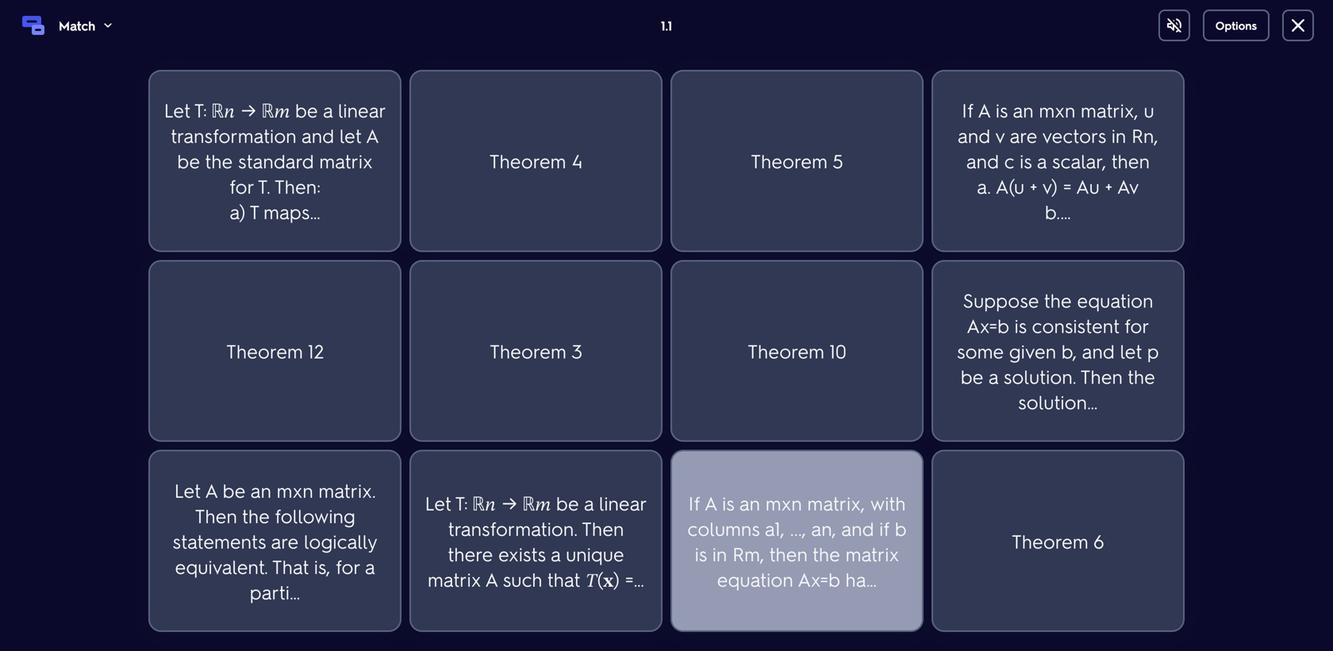 Task type: describe. For each thing, give the bounding box(es) containing it.
a for let a be an mxn matrix. then the following statements are logically equivalent. that is, for a parti…
[[205, 478, 217, 502]]

statements
[[173, 529, 266, 553]]

and inside suppose the equation ax=b is consistent for some given b, and let p be a solution. then the solution…
[[1083, 339, 1115, 363]]

4
[[572, 149, 583, 173]]

scalar,
[[1053, 149, 1107, 173]]

u
[[1144, 98, 1155, 122]]

back to set page image
[[1289, 16, 1308, 35]]

mxn for an,
[[766, 491, 802, 515]]

the up consistent
[[1045, 288, 1072, 312]]

match button
[[19, 0, 116, 51]]

consistent
[[1032, 313, 1120, 338]]

ℝ𝑛 for transformation.
[[474, 491, 496, 515]]

if for if a is an mxn matrix, u and v are vectors in rn, and c is a scalar, then a. a(u + v) = au + av b.…
[[962, 98, 974, 122]]

columns
[[688, 516, 760, 541]]

theorem 3
[[490, 339, 583, 363]]

p
[[1148, 339, 1160, 363]]

equation inside suppose the equation ax=b is consistent for some given b, and let p be a solution. then the solution…
[[1078, 288, 1154, 312]]

ha…
[[846, 567, 877, 591]]

matrix inside let t: ℝ𝑛 → ℝ𝑚 be a linear transformation. then there exists a unique matrix a such that 𝑇(𝐱) =…
[[428, 567, 481, 591]]

1.2 link
[[660, 16, 674, 35]]

transformation
[[171, 123, 297, 148]]

let for let t: ℝ𝑛 → ℝ𝑚 be a linear transformation and let a be the standard matrix for t. then: a) t maps…
[[164, 98, 190, 122]]

be up standard at the top
[[295, 98, 318, 122]]

a inside if a is an mxn matrix, u and v are vectors in rn, and c is a scalar, then a. a(u + v) = au + av b.…
[[1037, 149, 1047, 173]]

the inside let t: ℝ𝑛 → ℝ𝑚 be a linear transformation and let a be the standard matrix for t. then: a) t maps…
[[205, 149, 233, 173]]

for inside let a be an mxn matrix. then the following statements are logically equivalent. that is, for a parti…
[[336, 554, 360, 579]]

theorem 12
[[226, 339, 324, 363]]

ℝ𝑚 for transformation
[[263, 98, 290, 122]]

theorem for theorem 10
[[748, 339, 825, 363]]

av
[[1117, 174, 1140, 199]]

be inside let t: ℝ𝑛 → ℝ𝑚 be a linear transformation. then there exists a unique matrix a such that 𝑇(𝐱) =…
[[556, 491, 579, 515]]

an for a1,
[[740, 491, 761, 515]]

t.
[[258, 174, 271, 199]]

for inside suppose the equation ax=b is consistent for some given b, and let p be a solution. then the solution…
[[1125, 313, 1150, 338]]

a)
[[230, 199, 246, 224]]

the inside if a is an mxn matrix, with columns a1, ..., an, and if b is in rm, then the matrix equation ax=b ha…
[[813, 541, 841, 566]]

1 + from the left
[[1030, 174, 1038, 199]]

exists
[[499, 541, 546, 566]]

caret down image
[[102, 19, 114, 32]]

audio off image
[[1165, 16, 1184, 35]]

equivalent.
[[175, 554, 268, 579]]

b.…
[[1045, 199, 1072, 224]]

c
[[1005, 149, 1015, 173]]

in inside if a is an mxn matrix, u and v are vectors in rn, and c is a scalar, then a. a(u + v) = au + av b.…
[[1112, 123, 1127, 148]]

ax=b inside suppose the equation ax=b is consistent for some given b, and let p be a solution. then the solution…
[[967, 313, 1010, 338]]

such
[[503, 567, 543, 591]]

and inside let t: ℝ𝑛 → ℝ𝑚 be a linear transformation and let a be the standard matrix for t. then: a) t maps…
[[302, 123, 334, 148]]

ℝ𝑛 for transformation
[[212, 98, 235, 122]]

mode match image
[[21, 13, 46, 38]]

linear for and
[[338, 98, 387, 122]]

theorem 5
[[751, 149, 844, 173]]

v
[[996, 123, 1005, 148]]

is,
[[314, 554, 331, 579]]

5
[[833, 149, 844, 173]]

an for v
[[1013, 98, 1034, 122]]

then:
[[275, 174, 321, 199]]

is down columns
[[695, 541, 707, 566]]

suppose the equation ax=b is consistent for some given b, and let p be a solution. then the solution…
[[957, 288, 1160, 414]]

an,
[[812, 516, 837, 541]]

in inside if a is an mxn matrix, with columns a1, ..., an, and if b is in rm, then the matrix equation ax=b ha…
[[713, 541, 727, 566]]

let t: ℝ𝑛 → ℝ𝑚 be a linear transformation and let a be the standard matrix for t. then: a) t maps…
[[164, 98, 387, 224]]

is up columns
[[723, 491, 735, 515]]

theorem 10
[[748, 339, 847, 363]]

2 + from the left
[[1105, 174, 1113, 199]]

options button
[[1203, 10, 1270, 41]]

linear for then
[[599, 491, 648, 515]]

the inside let a be an mxn matrix. then the following statements are logically equivalent. that is, for a parti…
[[242, 503, 270, 528]]

→ for the
[[240, 98, 257, 122]]

theorem for theorem 4
[[490, 149, 566, 173]]

match
[[59, 17, 95, 34]]

let a be an mxn matrix. then the following statements are logically equivalent. that is, for a parti…
[[173, 478, 378, 604]]

→ for unique
[[501, 491, 518, 515]]

the down p
[[1128, 364, 1156, 389]]



Task type: locate. For each thing, give the bounding box(es) containing it.
2 vertical spatial matrix
[[428, 567, 481, 591]]

be down some
[[961, 364, 984, 389]]

unique
[[566, 541, 625, 566]]

12
[[308, 339, 324, 363]]

then up statements
[[195, 503, 237, 528]]

0 vertical spatial matrix
[[319, 149, 373, 173]]

0 horizontal spatial ℝ𝑛
[[212, 98, 235, 122]]

then inside if a is an mxn matrix, with columns a1, ..., an, and if b is in rm, then the matrix equation ax=b ha…
[[770, 541, 808, 566]]

an inside if a is an mxn matrix, with columns a1, ..., an, and if b is in rm, then the matrix equation ax=b ha…
[[740, 491, 761, 515]]

1 vertical spatial matrix
[[846, 541, 900, 566]]

is inside suppose the equation ax=b is consistent for some given b, and let p be a solution. then the solution…
[[1015, 313, 1027, 338]]

then up av
[[1112, 149, 1150, 173]]

matrix, inside if a is an mxn matrix, with columns a1, ..., an, and if b is in rm, then the matrix equation ax=b ha…
[[808, 491, 866, 515]]

if inside if a is an mxn matrix, u and v are vectors in rn, and c is a scalar, then a. a(u + v) = au + av b.…
[[962, 98, 974, 122]]

for right is,
[[336, 554, 360, 579]]

0 horizontal spatial in
[[713, 541, 727, 566]]

let inside let a be an mxn matrix. then the following statements are logically equivalent. that is, for a parti…
[[174, 478, 201, 502]]

and
[[302, 123, 334, 148], [958, 123, 991, 148], [967, 149, 1000, 173], [1083, 339, 1115, 363], [842, 516, 874, 541]]

matrix up ha…
[[846, 541, 900, 566]]

a1,
[[765, 516, 785, 541]]

and right the "b,"
[[1083, 339, 1115, 363]]

matrix inside if a is an mxn matrix, with columns a1, ..., an, and if b is in rm, then the matrix equation ax=b ha…
[[846, 541, 900, 566]]

theorem left 10
[[748, 339, 825, 363]]

1 vertical spatial if
[[689, 491, 700, 515]]

mxn inside if a is an mxn matrix, with columns a1, ..., an, and if b is in rm, then the matrix equation ax=b ha…
[[766, 491, 802, 515]]

are inside let a be an mxn matrix. then the following statements are logically equivalent. that is, for a parti…
[[271, 529, 299, 553]]

an inside if a is an mxn matrix, u and v are vectors in rn, and c is a scalar, then a. a(u + v) = au + av b.…
[[1013, 98, 1034, 122]]

6
[[1094, 529, 1105, 553]]

t: inside let t: ℝ𝑛 → ℝ𝑚 be a linear transformation and let a be the standard matrix for t. then: a) t maps…
[[194, 98, 207, 122]]

are up the 'that'
[[271, 529, 299, 553]]

matrix,
[[1081, 98, 1139, 122], [808, 491, 866, 515]]

matrix inside let t: ℝ𝑛 → ℝ𝑚 be a linear transformation and let a be the standard matrix for t. then: a) t maps…
[[319, 149, 373, 173]]

0 horizontal spatial mxn
[[277, 478, 313, 502]]

a
[[978, 98, 991, 122], [366, 123, 380, 148], [205, 478, 217, 502], [705, 491, 717, 515], [485, 567, 498, 591]]

then
[[1112, 149, 1150, 173], [770, 541, 808, 566]]

let
[[340, 123, 362, 148], [1121, 339, 1142, 363]]

linear inside let t: ℝ𝑛 → ℝ𝑚 be a linear transformation. then there exists a unique matrix a such that 𝑇(𝐱) =…
[[599, 491, 648, 515]]

ℝ𝑛 inside let t: ℝ𝑛 → ℝ𝑚 be a linear transformation and let a be the standard matrix for t. then: a) t maps…
[[212, 98, 235, 122]]

for left t.
[[230, 174, 254, 199]]

0 horizontal spatial for
[[230, 174, 254, 199]]

theorem
[[490, 149, 566, 173], [751, 149, 828, 173], [226, 339, 303, 363], [490, 339, 567, 363], [748, 339, 825, 363], [1012, 529, 1089, 553]]

be inside let a be an mxn matrix. then the following statements are logically equivalent. that is, for a parti…
[[223, 478, 246, 502]]

mxn
[[1039, 98, 1076, 122], [277, 478, 313, 502], [766, 491, 802, 515]]

ℝ𝑛 up the transformation
[[212, 98, 235, 122]]

then inside let t: ℝ𝑛 → ℝ𝑚 be a linear transformation. then there exists a unique matrix a such that 𝑇(𝐱) =…
[[582, 516, 624, 541]]

0 vertical spatial equation
[[1078, 288, 1154, 312]]

transformation.
[[448, 516, 578, 541]]

and inside if a is an mxn matrix, with columns a1, ..., an, and if b is in rm, then the matrix equation ax=b ha…
[[842, 516, 874, 541]]

ℝ𝑚 inside let t: ℝ𝑛 → ℝ𝑚 be a linear transformation. then there exists a unique matrix a such that 𝑇(𝐱) =…
[[524, 491, 551, 515]]

1 vertical spatial ℝ𝑚
[[524, 491, 551, 515]]

1 vertical spatial ℝ𝑛
[[474, 491, 496, 515]]

mxn inside if a is an mxn matrix, u and v are vectors in rn, and c is a scalar, then a. a(u + v) = au + av b.…
[[1039, 98, 1076, 122]]

be
[[295, 98, 318, 122], [177, 149, 200, 173], [961, 364, 984, 389], [223, 478, 246, 502], [556, 491, 579, 515]]

an inside let a be an mxn matrix. then the following statements are logically equivalent. that is, for a parti…
[[251, 478, 271, 502]]

let inside suppose the equation ax=b is consistent for some given b, and let p be a solution. then the solution…
[[1121, 339, 1142, 363]]

ℝ𝑛
[[212, 98, 235, 122], [474, 491, 496, 515]]

vectors
[[1043, 123, 1107, 148]]

1 vertical spatial are
[[271, 529, 299, 553]]

0 horizontal spatial equation
[[717, 567, 794, 591]]

0 horizontal spatial matrix
[[319, 149, 373, 173]]

an up c
[[1013, 98, 1034, 122]]

ℝ𝑚 up the transformation
[[263, 98, 290, 122]]

0 horizontal spatial let
[[340, 123, 362, 148]]

→ inside let t: ℝ𝑛 → ℝ𝑚 be a linear transformation. then there exists a unique matrix a such that 𝑇(𝐱) =…
[[501, 491, 518, 515]]

then down '...,'
[[770, 541, 808, 566]]

given
[[1010, 339, 1057, 363]]

1 horizontal spatial matrix
[[428, 567, 481, 591]]

an up statements
[[251, 478, 271, 502]]

ℝ𝑚 inside let t: ℝ𝑛 → ℝ𝑚 be a linear transformation and let a be the standard matrix for t. then: a) t maps…
[[263, 98, 290, 122]]

equation inside if a is an mxn matrix, with columns a1, ..., an, and if b is in rm, then the matrix equation ax=b ha…
[[717, 567, 794, 591]]

1 vertical spatial ax=b
[[798, 567, 841, 591]]

for inside let t: ℝ𝑛 → ℝ𝑚 be a linear transformation and let a be the standard matrix for t. then: a) t maps…
[[230, 174, 254, 199]]

mxn for are
[[277, 478, 313, 502]]

t: for transformation
[[194, 98, 207, 122]]

3
[[572, 339, 583, 363]]

=…
[[625, 567, 645, 591]]

1 vertical spatial matrix,
[[808, 491, 866, 515]]

+
[[1030, 174, 1038, 199], [1105, 174, 1113, 199]]

1 horizontal spatial linear
[[599, 491, 648, 515]]

1 horizontal spatial ℝ𝑚
[[524, 491, 551, 515]]

0 vertical spatial ℝ𝑛
[[212, 98, 235, 122]]

if inside if a is an mxn matrix, with columns a1, ..., an, and if b is in rm, then the matrix equation ax=b ha…
[[689, 491, 700, 515]]

0 vertical spatial matrix,
[[1081, 98, 1139, 122]]

theorem for theorem 6
[[1012, 529, 1089, 553]]

→ up the transformation
[[240, 98, 257, 122]]

a
[[323, 98, 333, 122], [1037, 149, 1047, 173], [989, 364, 999, 389], [584, 491, 594, 515], [551, 541, 561, 566], [365, 554, 375, 579]]

0 horizontal spatial then
[[770, 541, 808, 566]]

if for if a is an mxn matrix, with columns a1, ..., an, and if b is in rm, then the matrix equation ax=b ha…
[[689, 491, 700, 515]]

standard
[[238, 149, 314, 173]]

→ up transformation.
[[501, 491, 518, 515]]

let t: ℝ𝑛 → ℝ𝑚 be a linear transformation. then there exists a unique matrix a such that 𝑇(𝐱) =…
[[425, 491, 648, 591]]

2 vertical spatial for
[[336, 554, 360, 579]]

matrix down there
[[428, 567, 481, 591]]

with
[[871, 491, 906, 515]]

a inside let t: ℝ𝑛 → ℝ𝑚 be a linear transformation. then there exists a unique matrix a such that 𝑇(𝐱) =…
[[485, 567, 498, 591]]

suppose
[[963, 288, 1040, 312]]

matrix up "then:"
[[319, 149, 373, 173]]

0 horizontal spatial ax=b
[[798, 567, 841, 591]]

ℝ𝑛 up transformation.
[[474, 491, 496, 515]]

theorem 6
[[1012, 529, 1105, 553]]

2 horizontal spatial mxn
[[1039, 98, 1076, 122]]

b,
[[1062, 339, 1078, 363]]

ax=b up some
[[967, 313, 1010, 338]]

the
[[205, 149, 233, 173], [1045, 288, 1072, 312], [1128, 364, 1156, 389], [242, 503, 270, 528], [813, 541, 841, 566]]

0 vertical spatial let
[[340, 123, 362, 148]]

0 vertical spatial are
[[1010, 123, 1038, 148]]

solution.
[[1004, 364, 1077, 389]]

is up given
[[1015, 313, 1027, 338]]

let
[[164, 98, 190, 122], [174, 478, 201, 502], [425, 491, 451, 515]]

be up statements
[[223, 478, 246, 502]]

for
[[230, 174, 254, 199], [1125, 313, 1150, 338], [336, 554, 360, 579]]

2 horizontal spatial for
[[1125, 313, 1150, 338]]

matrix, inside if a is an mxn matrix, u and v are vectors in rn, and c is a scalar, then a. a(u + v) = au + av b.…
[[1081, 98, 1139, 122]]

t: up there
[[455, 491, 468, 515]]

1 horizontal spatial let
[[1121, 339, 1142, 363]]

let up there
[[425, 491, 451, 515]]

let inside let t: ℝ𝑛 → ℝ𝑚 be a linear transformation. then there exists a unique matrix a such that 𝑇(𝐱) =…
[[425, 491, 451, 515]]

theorem for theorem 3
[[490, 339, 567, 363]]

→ inside let t: ℝ𝑛 → ℝ𝑚 be a linear transformation and let a be the standard matrix for t. then: a) t maps…
[[240, 98, 257, 122]]

1 vertical spatial let
[[1121, 339, 1142, 363]]

and up standard at the top
[[302, 123, 334, 148]]

ℝ𝑚 for transformation.
[[524, 491, 551, 515]]

1 horizontal spatial mxn
[[766, 491, 802, 515]]

logically
[[304, 529, 378, 553]]

matrix, for an,
[[808, 491, 866, 515]]

then inside let a be an mxn matrix. then the following statements are logically equivalent. that is, for a parti…
[[195, 503, 237, 528]]

matrix, for vectors
[[1081, 98, 1139, 122]]

2 horizontal spatial an
[[1013, 98, 1034, 122]]

then up 'solution…'
[[1081, 364, 1123, 389]]

theorem left the 4
[[490, 149, 566, 173]]

1 horizontal spatial are
[[1010, 123, 1038, 148]]

v)
[[1043, 174, 1058, 199]]

are inside if a is an mxn matrix, u and v are vectors in rn, and c is a scalar, then a. a(u + v) = au + av b.…
[[1010, 123, 1038, 148]]

mxn inside let a be an mxn matrix. then the following statements are logically equivalent. that is, for a parti…
[[277, 478, 313, 502]]

then inside suppose the equation ax=b is consistent for some given b, and let p be a solution. then the solution…
[[1081, 364, 1123, 389]]

t: inside let t: ℝ𝑛 → ℝ𝑚 be a linear transformation. then there exists a unique matrix a such that 𝑇(𝐱) =…
[[455, 491, 468, 515]]

0 vertical spatial ax=b
[[967, 313, 1010, 338]]

1 horizontal spatial then
[[1112, 149, 1150, 173]]

is up v
[[996, 98, 1008, 122]]

linear inside let t: ℝ𝑛 → ℝ𝑚 be a linear transformation and let a be the standard matrix for t. then: a) t maps…
[[338, 98, 387, 122]]

in
[[1112, 123, 1127, 148], [713, 541, 727, 566]]

let for let t: ℝ𝑛 → ℝ𝑚 be a linear transformation. then there exists a unique matrix a such that 𝑇(𝐱) =…
[[425, 491, 451, 515]]

1 vertical spatial then
[[770, 541, 808, 566]]

ax=b
[[967, 313, 1010, 338], [798, 567, 841, 591]]

0 horizontal spatial are
[[271, 529, 299, 553]]

→
[[240, 98, 257, 122], [501, 491, 518, 515]]

0 horizontal spatial then
[[195, 503, 237, 528]]

a inside let t: ℝ𝑛 → ℝ𝑚 be a linear transformation and let a be the standard matrix for t. then: a) t maps…
[[366, 123, 380, 148]]

0 horizontal spatial ℝ𝑚
[[263, 98, 290, 122]]

=
[[1064, 174, 1072, 199]]

parti…
[[250, 579, 301, 604]]

1.2
[[660, 17, 674, 34]]

if a is an mxn matrix, u and v are vectors in rn, and c is a scalar, then a. a(u + v) = au + av b.…
[[958, 98, 1159, 224]]

mxn for vectors
[[1039, 98, 1076, 122]]

+ left av
[[1105, 174, 1113, 199]]

is right c
[[1020, 149, 1033, 173]]

matrix, left u
[[1081, 98, 1139, 122]]

theorem left 12
[[226, 339, 303, 363]]

0 vertical spatial then
[[1112, 149, 1150, 173]]

10
[[830, 339, 847, 363]]

theorem left 6
[[1012, 529, 1089, 553]]

be down the transformation
[[177, 149, 200, 173]]

1 vertical spatial equation
[[717, 567, 794, 591]]

0 horizontal spatial an
[[251, 478, 271, 502]]

ax=b left ha…
[[798, 567, 841, 591]]

an up columns
[[740, 491, 761, 515]]

matrix.
[[319, 478, 376, 502]]

0 horizontal spatial →
[[240, 98, 257, 122]]

an
[[1013, 98, 1034, 122], [251, 478, 271, 502], [740, 491, 761, 515]]

a inside if a is an mxn matrix, with columns a1, ..., an, and if b is in rm, then the matrix equation ax=b ha…
[[705, 491, 717, 515]]

theorem left 5
[[751, 149, 828, 173]]

au
[[1076, 174, 1100, 199]]

ℝ𝑛 inside let t: ℝ𝑛 → ℝ𝑚 be a linear transformation. then there exists a unique matrix a such that 𝑇(𝐱) =…
[[474, 491, 496, 515]]

t
[[250, 199, 258, 224]]

theorem left 3
[[490, 339, 567, 363]]

1 horizontal spatial matrix,
[[1081, 98, 1139, 122]]

for up p
[[1125, 313, 1150, 338]]

1 vertical spatial linear
[[599, 491, 648, 515]]

𝑇(𝐱)
[[586, 567, 620, 591]]

1 horizontal spatial equation
[[1078, 288, 1154, 312]]

following
[[275, 503, 355, 528]]

+ left v) at the right top
[[1030, 174, 1038, 199]]

1 vertical spatial t:
[[455, 491, 468, 515]]

1 horizontal spatial t:
[[455, 491, 468, 515]]

in down columns
[[713, 541, 727, 566]]

ℝ𝑚
[[263, 98, 290, 122], [524, 491, 551, 515]]

let inside let t: ℝ𝑛 → ℝ𝑚 be a linear transformation and let a be the standard matrix for t. then: a) t maps…
[[164, 98, 190, 122]]

and left v
[[958, 123, 991, 148]]

then
[[1081, 364, 1123, 389], [195, 503, 237, 528], [582, 516, 624, 541]]

0 horizontal spatial matrix,
[[808, 491, 866, 515]]

1 vertical spatial for
[[1125, 313, 1150, 338]]

let up the transformation
[[164, 98, 190, 122]]

1 horizontal spatial if
[[962, 98, 974, 122]]

an for following
[[251, 478, 271, 502]]

1 horizontal spatial for
[[336, 554, 360, 579]]

t:
[[194, 98, 207, 122], [455, 491, 468, 515]]

theorem for theorem 12
[[226, 339, 303, 363]]

mxn up following at the left of the page
[[277, 478, 313, 502]]

a(u
[[996, 174, 1025, 199]]

1 horizontal spatial an
[[740, 491, 761, 515]]

equation
[[1078, 288, 1154, 312], [717, 567, 794, 591]]

equation up consistent
[[1078, 288, 1154, 312]]

a inside suppose the equation ax=b is consistent for some given b, and let p be a solution. then the solution…
[[989, 364, 999, 389]]

matrix, up the an, at the right of page
[[808, 491, 866, 515]]

0 vertical spatial if
[[962, 98, 974, 122]]

rn,
[[1132, 123, 1159, 148]]

theorem 4
[[490, 149, 583, 173]]

mxn up a1,
[[766, 491, 802, 515]]

let inside let t: ℝ𝑛 → ℝ𝑚 be a linear transformation and let a be the standard matrix for t. then: a) t maps…
[[340, 123, 362, 148]]

some
[[957, 339, 1004, 363]]

theorem for theorem 5
[[751, 149, 828, 173]]

0 vertical spatial t:
[[194, 98, 207, 122]]

1 horizontal spatial ax=b
[[967, 313, 1010, 338]]

mxn up vectors at the right top of the page
[[1039, 98, 1076, 122]]

equation down rm,
[[717, 567, 794, 591]]

ℝ𝑚 up transformation.
[[524, 491, 551, 515]]

the down the transformation
[[205, 149, 233, 173]]

1 horizontal spatial ℝ𝑛
[[474, 491, 496, 515]]

in left rn,
[[1112, 123, 1127, 148]]

let up statements
[[174, 478, 201, 502]]

that
[[272, 554, 309, 579]]

0 vertical spatial ℝ𝑚
[[263, 98, 290, 122]]

0 vertical spatial →
[[240, 98, 257, 122]]

the up statements
[[242, 503, 270, 528]]

the down the an, at the right of page
[[813, 541, 841, 566]]

a inside let t: ℝ𝑛 → ℝ𝑚 be a linear transformation and let a be the standard matrix for t. then: a) t maps…
[[323, 98, 333, 122]]

and up a.
[[967, 149, 1000, 173]]

and left if at bottom
[[842, 516, 874, 541]]

0 vertical spatial for
[[230, 174, 254, 199]]

0 horizontal spatial linear
[[338, 98, 387, 122]]

0 vertical spatial linear
[[338, 98, 387, 122]]

rm,
[[733, 541, 765, 566]]

if a is an mxn matrix, with columns a1, ..., an, and if b is in rm, then the matrix equation ax=b ha…
[[688, 491, 907, 591]]

be up unique
[[556, 491, 579, 515]]

t: up the transformation
[[194, 98, 207, 122]]

1 vertical spatial →
[[501, 491, 518, 515]]

...,
[[790, 516, 807, 541]]

then up unique
[[582, 516, 624, 541]]

t: for transformation.
[[455, 491, 468, 515]]

2 horizontal spatial matrix
[[846, 541, 900, 566]]

1 horizontal spatial →
[[501, 491, 518, 515]]

solution…
[[1019, 389, 1098, 414]]

matrix
[[319, 149, 373, 173], [846, 541, 900, 566], [428, 567, 481, 591]]

let for let a be an mxn matrix. then the following statements are logically equivalent. that is, for a parti…
[[174, 478, 201, 502]]

0 vertical spatial in
[[1112, 123, 1127, 148]]

that
[[548, 567, 580, 591]]

2 horizontal spatial then
[[1081, 364, 1123, 389]]

a for if a is an mxn matrix, u and v are vectors in rn, and c is a scalar, then a. a(u + v) = au + av b.…
[[978, 98, 991, 122]]

linear
[[338, 98, 387, 122], [599, 491, 648, 515]]

a inside let a be an mxn matrix. then the following statements are logically equivalent. that is, for a parti…
[[205, 478, 217, 502]]

1 horizontal spatial in
[[1112, 123, 1127, 148]]

0 horizontal spatial t:
[[194, 98, 207, 122]]

a inside if a is an mxn matrix, u and v are vectors in rn, and c is a scalar, then a. a(u + v) = au + av b.…
[[978, 98, 991, 122]]

1 horizontal spatial +
[[1105, 174, 1113, 199]]

b
[[895, 516, 907, 541]]

a.
[[977, 174, 992, 199]]

1 vertical spatial in
[[713, 541, 727, 566]]

1 horizontal spatial then
[[582, 516, 624, 541]]

be inside suppose the equation ax=b is consistent for some given b, and let p be a solution. then the solution…
[[961, 364, 984, 389]]

if
[[962, 98, 974, 122], [689, 491, 700, 515]]

0 horizontal spatial if
[[689, 491, 700, 515]]

if
[[880, 516, 890, 541]]

ax=b inside if a is an mxn matrix, with columns a1, ..., an, and if b is in rm, then the matrix equation ax=b ha…
[[798, 567, 841, 591]]

are right v
[[1010, 123, 1038, 148]]

a for if a is an mxn matrix, with columns a1, ..., an, and if b is in rm, then the matrix equation ax=b ha…
[[705, 491, 717, 515]]

is
[[996, 98, 1008, 122], [1020, 149, 1033, 173], [1015, 313, 1027, 338], [723, 491, 735, 515], [695, 541, 707, 566]]

options
[[1216, 18, 1258, 33]]

0 horizontal spatial +
[[1030, 174, 1038, 199]]

then inside if a is an mxn matrix, u and v are vectors in rn, and c is a scalar, then a. a(u + v) = au + av b.…
[[1112, 149, 1150, 173]]

there
[[448, 541, 493, 566]]

maps…
[[264, 199, 321, 224]]

a inside let a be an mxn matrix. then the following statements are logically equivalent. that is, for a parti…
[[365, 554, 375, 579]]



Task type: vqa. For each thing, say whether or not it's contained in the screenshot.
subjects
no



